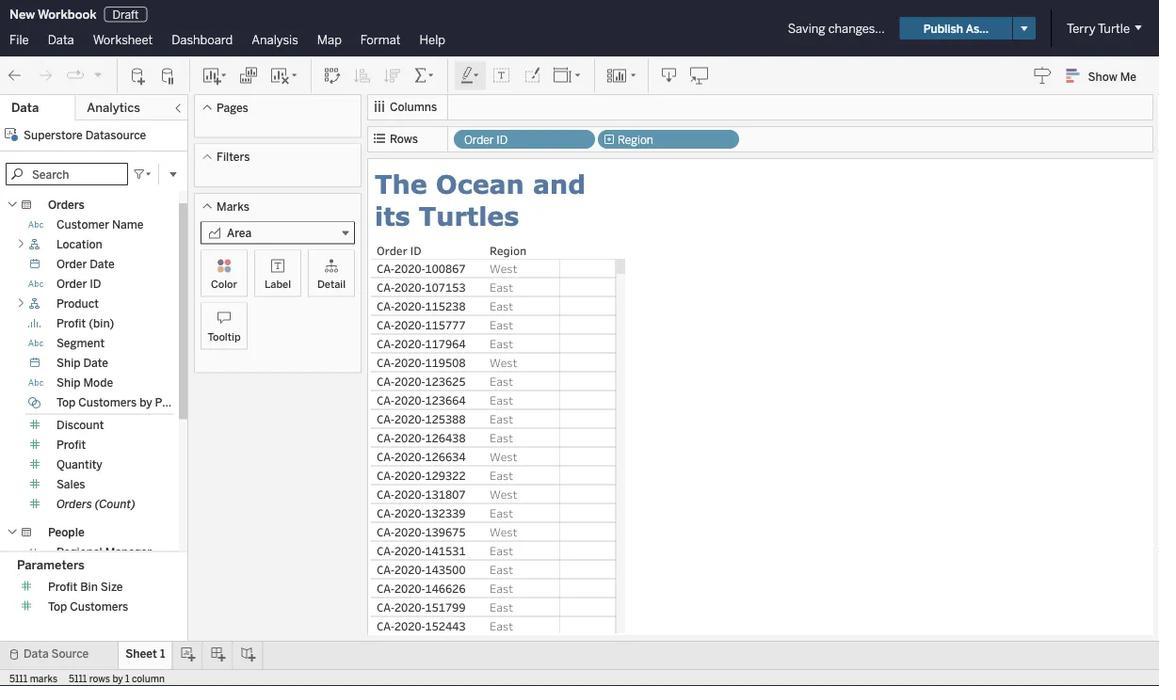 Task type: vqa. For each thing, say whether or not it's contained in the screenshot.
See All Link
no



Task type: locate. For each thing, give the bounding box(es) containing it.
order id up ocean
[[464, 133, 508, 147]]

customers down bin
[[70, 600, 128, 614]]

1 vertical spatial date
[[83, 356, 108, 370]]

1 right the sheet
[[160, 648, 165, 661]]

turtles
[[419, 200, 519, 231]]

customers
[[78, 396, 137, 410], [70, 600, 128, 614]]

(bin)
[[89, 317, 114, 331]]

0 vertical spatial data
[[48, 32, 74, 47]]

parameters
[[17, 558, 85, 573]]

detail
[[317, 278, 346, 291]]

data down workbook
[[48, 32, 74, 47]]

by
[[140, 396, 152, 410], [112, 673, 123, 685]]

1 vertical spatial id
[[90, 277, 101, 291]]

0 vertical spatial customers
[[78, 396, 137, 410]]

date for order date
[[90, 258, 115, 271]]

by for profit
[[140, 396, 152, 410]]

profit for profit (bin)
[[57, 317, 86, 331]]

highlight image
[[460, 66, 481, 85]]

people
[[48, 526, 84, 540]]

profit bin size
[[48, 580, 123, 594]]

id
[[497, 133, 508, 147], [90, 277, 101, 291]]

date
[[90, 258, 115, 271], [83, 356, 108, 370]]

order id
[[464, 133, 508, 147], [57, 277, 101, 291]]

customers down mode
[[78, 396, 137, 410]]

publish as... button
[[900, 17, 1013, 40]]

pages
[[217, 101, 248, 114]]

Search text field
[[6, 163, 128, 186]]

id up ocean
[[497, 133, 508, 147]]

1 horizontal spatial 5111
[[69, 673, 87, 685]]

date up mode
[[83, 356, 108, 370]]

5111 rows by 1 column
[[69, 673, 165, 685]]

top for top customers by profit
[[57, 396, 76, 410]]

segment
[[57, 337, 105, 350]]

customer name
[[57, 218, 144, 232]]

1 vertical spatial by
[[112, 673, 123, 685]]

me
[[1120, 69, 1137, 83]]

profit (bin)
[[57, 317, 114, 331]]

1 horizontal spatial replay animation image
[[92, 69, 104, 80]]

sheet 1
[[125, 648, 165, 661]]

0 vertical spatial ship
[[57, 356, 81, 370]]

1
[[160, 648, 165, 661], [125, 673, 129, 685]]

1 horizontal spatial by
[[140, 396, 152, 410]]

top
[[57, 396, 76, 410], [48, 600, 67, 614]]

0 vertical spatial by
[[140, 396, 152, 410]]

0 vertical spatial top
[[57, 396, 76, 410]]

column
[[132, 673, 165, 685]]

pause auto updates image
[[159, 66, 178, 85]]

1 ship from the top
[[57, 356, 81, 370]]

marks
[[217, 200, 249, 213]]

clear sheet image
[[269, 66, 300, 85]]

replay animation image up the analytics at the left top
[[92, 69, 104, 80]]

product
[[57, 297, 99, 311]]

1 vertical spatial customers
[[70, 600, 128, 614]]

data down undo icon
[[11, 100, 39, 115]]

date for ship date
[[83, 356, 108, 370]]

analytics
[[87, 100, 140, 115]]

ship mode
[[57, 376, 113, 390]]

order up ocean
[[464, 133, 494, 147]]

2 ship from the top
[[57, 376, 81, 390]]

5111 marks
[[9, 673, 58, 685]]

1 vertical spatial ship
[[57, 376, 81, 390]]

id down the order date
[[90, 277, 101, 291]]

replay animation image
[[66, 66, 85, 85], [92, 69, 104, 80]]

5111 for 5111 rows by 1 column
[[69, 673, 87, 685]]

color
[[211, 278, 237, 291]]

totals image
[[413, 66, 436, 85]]

2 5111 from the left
[[69, 673, 87, 685]]

ship down ship date
[[57, 376, 81, 390]]

quantity
[[57, 458, 103, 472]]

profit
[[57, 317, 86, 331], [155, 396, 185, 410], [57, 438, 86, 452], [48, 580, 78, 594]]

5111
[[9, 673, 28, 685], [69, 673, 87, 685]]

changes...
[[828, 21, 885, 36]]

rows
[[89, 673, 110, 685]]

0 vertical spatial date
[[90, 258, 115, 271]]

new
[[9, 7, 35, 22]]

ship date
[[57, 356, 108, 370]]

replay animation image right redo 'icon' at left top
[[66, 66, 85, 85]]

new workbook
[[9, 7, 97, 22]]

ship
[[57, 356, 81, 370], [57, 376, 81, 390]]

redo image
[[36, 66, 55, 85]]

data
[[48, 32, 74, 47], [11, 100, 39, 115], [24, 648, 49, 661]]

by for 1
[[112, 673, 123, 685]]

1 horizontal spatial id
[[497, 133, 508, 147]]

orders for orders (count)
[[57, 498, 92, 511]]

publish as...
[[924, 21, 989, 35]]

date down location
[[90, 258, 115, 271]]

top for top customers
[[48, 600, 67, 614]]

order id up product
[[57, 277, 101, 291]]

0 horizontal spatial order id
[[57, 277, 101, 291]]

datasource
[[85, 128, 146, 142]]

file
[[9, 32, 29, 47]]

fit image
[[553, 66, 583, 85]]

order up product
[[57, 277, 87, 291]]

0 horizontal spatial 5111
[[9, 673, 28, 685]]

orders up customer
[[48, 198, 85, 212]]

format workbook image
[[523, 66, 542, 85]]

regional
[[57, 546, 102, 559]]

marks
[[30, 673, 58, 685]]

top up discount
[[57, 396, 76, 410]]

undo image
[[6, 66, 24, 85]]

0 horizontal spatial 1
[[125, 673, 129, 685]]

1 left column at the bottom left of page
[[125, 673, 129, 685]]

orders
[[48, 198, 85, 212], [57, 498, 92, 511]]

duplicate image
[[239, 66, 258, 85]]

ship down segment
[[57, 356, 81, 370]]

swap rows and columns image
[[323, 66, 342, 85]]

show mark labels image
[[493, 66, 511, 85]]

1 vertical spatial top
[[48, 600, 67, 614]]

5111 left rows
[[69, 673, 87, 685]]

data source
[[24, 648, 89, 661]]

customer
[[57, 218, 109, 232]]

name
[[112, 218, 144, 232]]

0 vertical spatial id
[[497, 133, 508, 147]]

order down location
[[57, 258, 87, 271]]

0 horizontal spatial by
[[112, 673, 123, 685]]

0 vertical spatial order id
[[464, 133, 508, 147]]

5111 for 5111 marks
[[9, 673, 28, 685]]

0 vertical spatial order
[[464, 133, 494, 147]]

1 vertical spatial data
[[11, 100, 39, 115]]

data up "5111 marks"
[[24, 648, 49, 661]]

order
[[464, 133, 494, 147], [57, 258, 87, 271], [57, 277, 87, 291]]

data guide image
[[1034, 66, 1053, 85]]

source
[[51, 648, 89, 661]]

draft
[[113, 7, 139, 21]]

orders for orders
[[48, 198, 85, 212]]

the
[[375, 168, 427, 199]]

1 horizontal spatial 1
[[160, 648, 165, 661]]

1 5111 from the left
[[9, 673, 28, 685]]

orders down the sales
[[57, 498, 92, 511]]

top down profit bin size
[[48, 600, 67, 614]]

5111 left marks
[[9, 673, 28, 685]]

1 vertical spatial order
[[57, 258, 87, 271]]

1 vertical spatial orders
[[57, 498, 92, 511]]

0 vertical spatial orders
[[48, 198, 85, 212]]



Task type: describe. For each thing, give the bounding box(es) containing it.
tooltip
[[208, 331, 241, 343]]

2 vertical spatial order
[[57, 277, 87, 291]]

1 vertical spatial order id
[[57, 277, 101, 291]]

show me
[[1088, 69, 1137, 83]]

map
[[317, 32, 342, 47]]

publish your workbook to edit in tableau desktop image
[[690, 66, 709, 85]]

orders (count)
[[57, 498, 136, 511]]

filters
[[217, 150, 250, 164]]

sort ascending image
[[353, 66, 372, 85]]

regional manager
[[57, 546, 152, 559]]

sort descending image
[[383, 66, 402, 85]]

workbook
[[38, 7, 97, 22]]

terry turtle
[[1067, 21, 1130, 36]]

(count)
[[95, 498, 136, 511]]

1 vertical spatial 1
[[125, 673, 129, 685]]

its
[[375, 200, 410, 231]]

1 horizontal spatial order id
[[464, 133, 508, 147]]

publish
[[924, 21, 964, 35]]

worksheet
[[93, 32, 153, 47]]

as...
[[966, 21, 989, 35]]

profit for profit
[[57, 438, 86, 452]]

sales
[[57, 478, 85, 492]]

analysis
[[252, 32, 298, 47]]

dashboard
[[172, 32, 233, 47]]

tables
[[17, 176, 54, 191]]

bin
[[80, 580, 98, 594]]

terry
[[1067, 21, 1096, 36]]

2 vertical spatial data
[[24, 648, 49, 661]]

mode
[[83, 376, 113, 390]]

order date
[[57, 258, 115, 271]]

the ocean and its turtles
[[375, 168, 595, 231]]

and
[[533, 168, 586, 199]]

0 horizontal spatial id
[[90, 277, 101, 291]]

superstore
[[24, 128, 83, 142]]

new data source image
[[129, 66, 148, 85]]

manager
[[105, 546, 152, 559]]

show me button
[[1058, 61, 1154, 90]]

discount
[[57, 419, 104, 432]]

collapse image
[[172, 103, 184, 114]]

saving
[[788, 21, 826, 36]]

help
[[420, 32, 445, 47]]

location
[[57, 238, 102, 251]]

rows
[[390, 132, 418, 146]]

ocean
[[436, 168, 524, 199]]

columns
[[390, 100, 437, 114]]

download image
[[660, 66, 679, 85]]

top customers by profit
[[57, 396, 185, 410]]

label
[[265, 278, 291, 291]]

new worksheet image
[[202, 66, 228, 85]]

superstore datasource
[[24, 128, 146, 142]]

ship for ship mode
[[57, 376, 81, 390]]

marks. press enter to open the view data window.. use arrow keys to navigate data visualization elements. image
[[559, 259, 617, 687]]

customers for top customers
[[70, 600, 128, 614]]

size
[[101, 580, 123, 594]]

sheet
[[125, 648, 157, 661]]

ship for ship date
[[57, 356, 81, 370]]

0 horizontal spatial replay animation image
[[66, 66, 85, 85]]

saving changes...
[[788, 21, 885, 36]]

region
[[618, 133, 653, 147]]

show/hide cards image
[[607, 66, 637, 85]]

0 vertical spatial 1
[[160, 648, 165, 661]]

top customers
[[48, 600, 128, 614]]

profit for profit bin size
[[48, 580, 78, 594]]

show
[[1088, 69, 1118, 83]]

turtle
[[1098, 21, 1130, 36]]

format
[[361, 32, 401, 47]]

customers for top customers by profit
[[78, 396, 137, 410]]



